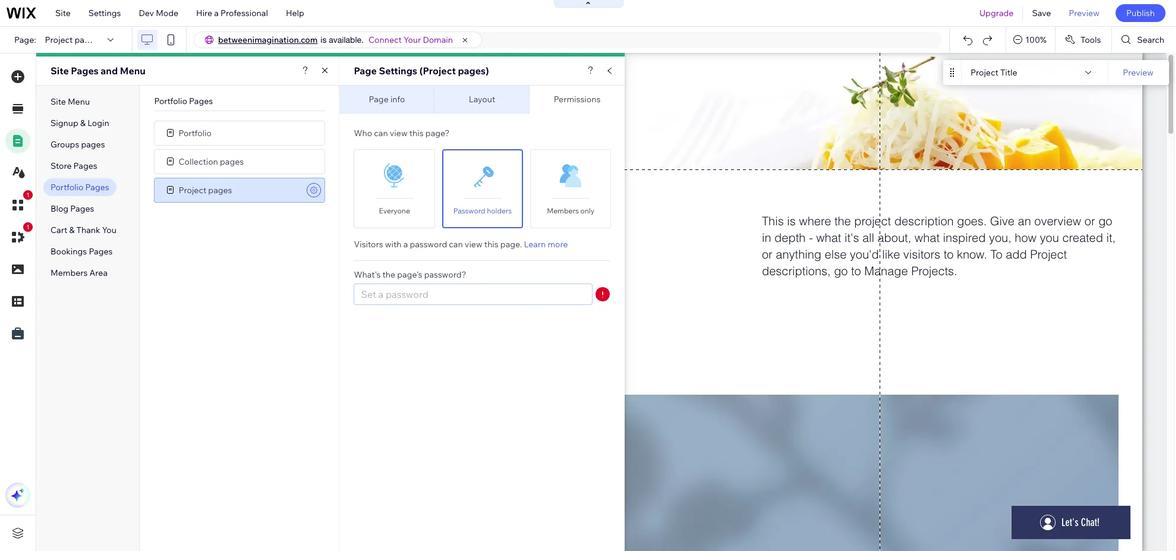 Task type: vqa. For each thing, say whether or not it's contained in the screenshot.
right view
yes



Task type: locate. For each thing, give the bounding box(es) containing it.
0 vertical spatial menu
[[120, 65, 146, 77]]

2 vertical spatial portfolio
[[51, 182, 84, 193]]

1 vertical spatial menu
[[68, 96, 90, 107]]

page up page info on the left
[[354, 65, 377, 77]]

1 horizontal spatial can
[[449, 239, 463, 250]]

settings
[[89, 8, 121, 18], [379, 65, 418, 77]]

settings up the info
[[379, 65, 418, 77]]

can
[[374, 128, 388, 139], [449, 239, 463, 250]]

page's
[[397, 269, 423, 280]]

0 vertical spatial page
[[354, 65, 377, 77]]

signup & login
[[51, 118, 109, 128]]

everyone
[[379, 206, 410, 215]]

1 for 1st 1 button from the bottom of the page
[[26, 224, 30, 231]]

1 vertical spatial portfolio pages
[[51, 182, 109, 193]]

0 vertical spatial portfolio pages
[[154, 96, 213, 106]]

0 horizontal spatial settings
[[89, 8, 121, 18]]

&
[[80, 118, 86, 128], [69, 225, 75, 236]]

blog pages
[[51, 203, 94, 214]]

1 vertical spatial members
[[51, 268, 88, 278]]

1 horizontal spatial view
[[465, 239, 483, 250]]

0 vertical spatial settings
[[89, 8, 121, 18]]

2 1 from the top
[[26, 224, 30, 231]]

1 for 1st 1 button from the top
[[26, 191, 30, 199]]

project pages
[[45, 34, 99, 45], [179, 185, 232, 195]]

1 horizontal spatial a
[[404, 239, 408, 250]]

1 horizontal spatial members
[[547, 206, 579, 215]]

0 vertical spatial &
[[80, 118, 86, 128]]

1
[[26, 191, 30, 199], [26, 224, 30, 231]]

0 horizontal spatial this
[[410, 128, 424, 139]]

1 horizontal spatial &
[[80, 118, 86, 128]]

preview down search 'button'
[[1124, 67, 1154, 78]]

0 horizontal spatial preview
[[1069, 8, 1100, 18]]

title
[[1001, 67, 1018, 78]]

members only
[[547, 206, 595, 215]]

1 horizontal spatial portfolio pages
[[154, 96, 213, 106]]

0 vertical spatial view
[[390, 128, 408, 139]]

& right cart
[[69, 225, 75, 236]]

1 horizontal spatial project
[[179, 185, 206, 195]]

project title
[[971, 67, 1018, 78]]

1 horizontal spatial project pages
[[179, 185, 232, 195]]

page for page settings (project pages)
[[354, 65, 377, 77]]

members for members area
[[51, 268, 88, 278]]

hire a professional
[[196, 8, 268, 18]]

preview
[[1069, 8, 1100, 18], [1124, 67, 1154, 78]]

signup
[[51, 118, 78, 128]]

0 horizontal spatial menu
[[68, 96, 90, 107]]

view down the info
[[390, 128, 408, 139]]

this
[[410, 128, 424, 139], [485, 239, 499, 250]]

0 horizontal spatial members
[[51, 268, 88, 278]]

what's
[[354, 269, 381, 280]]

0 horizontal spatial &
[[69, 225, 75, 236]]

2 1 button from the top
[[5, 222, 33, 250]]

view
[[390, 128, 408, 139], [465, 239, 483, 250]]

tools button
[[1056, 27, 1112, 53]]

0 vertical spatial can
[[374, 128, 388, 139]]

members for members only
[[547, 206, 579, 215]]

members left the only
[[547, 206, 579, 215]]

1 button left cart
[[5, 222, 33, 250]]

site
[[55, 8, 71, 18], [51, 65, 69, 77], [51, 96, 66, 107]]

search button
[[1113, 27, 1176, 53]]

page settings (project pages)
[[354, 65, 489, 77]]

0 vertical spatial project
[[45, 34, 73, 45]]

1 vertical spatial a
[[404, 239, 408, 250]]

publish button
[[1116, 4, 1166, 22]]

project pages up site pages and menu
[[45, 34, 99, 45]]

1 vertical spatial this
[[485, 239, 499, 250]]

project
[[45, 34, 73, 45], [971, 67, 999, 78], [179, 185, 206, 195]]

this left page?
[[410, 128, 424, 139]]

members
[[547, 206, 579, 215], [51, 268, 88, 278]]

page
[[354, 65, 377, 77], [369, 94, 389, 105]]

2 vertical spatial site
[[51, 96, 66, 107]]

groups
[[51, 139, 79, 150]]

1 vertical spatial page
[[369, 94, 389, 105]]

0 horizontal spatial can
[[374, 128, 388, 139]]

1 vertical spatial preview button
[[1116, 65, 1162, 80]]

preview button
[[1061, 0, 1109, 26], [1116, 65, 1162, 80]]

1 horizontal spatial this
[[485, 239, 499, 250]]

1 horizontal spatial settings
[[379, 65, 418, 77]]

a
[[214, 8, 219, 18], [404, 239, 408, 250]]

1 vertical spatial 1
[[26, 224, 30, 231]]

0 horizontal spatial project pages
[[45, 34, 99, 45]]

0 horizontal spatial a
[[214, 8, 219, 18]]

1 button
[[5, 190, 33, 218], [5, 222, 33, 250]]

you
[[102, 225, 117, 236]]

settings left the dev
[[89, 8, 121, 18]]

1 vertical spatial site
[[51, 65, 69, 77]]

visitors with a password can view this page. learn more
[[354, 239, 568, 250]]

password
[[410, 239, 447, 250]]

permissions
[[554, 94, 601, 105]]

a right with
[[404, 239, 408, 250]]

members down bookings
[[51, 268, 88, 278]]

page left the info
[[369, 94, 389, 105]]

betweenimagination.com
[[218, 34, 318, 45]]

collection
[[179, 156, 218, 167]]

0 horizontal spatial preview button
[[1061, 0, 1109, 26]]

0 vertical spatial preview
[[1069, 8, 1100, 18]]

& for signup
[[80, 118, 86, 128]]

1 vertical spatial project
[[971, 67, 999, 78]]

preview button up tools button
[[1061, 0, 1109, 26]]

1 vertical spatial 1 button
[[5, 222, 33, 250]]

pages
[[71, 65, 99, 77], [189, 96, 213, 106], [74, 161, 97, 171], [85, 182, 109, 193], [70, 203, 94, 214], [89, 246, 113, 257]]

0 vertical spatial this
[[410, 128, 424, 139]]

search
[[1138, 34, 1165, 45]]

menu up signup & login
[[68, 96, 90, 107]]

1 horizontal spatial preview
[[1124, 67, 1154, 78]]

menu
[[120, 65, 146, 77], [68, 96, 90, 107]]

1 button left blog
[[5, 190, 33, 218]]

1 vertical spatial &
[[69, 225, 75, 236]]

this left page.
[[485, 239, 499, 250]]

portfolio
[[154, 96, 187, 106], [179, 128, 212, 138], [51, 182, 84, 193]]

project left title
[[971, 67, 999, 78]]

a right hire
[[214, 8, 219, 18]]

pages right collection
[[220, 156, 244, 167]]

learn
[[524, 239, 546, 250]]

1 1 from the top
[[26, 191, 30, 199]]

more
[[548, 239, 568, 250]]

0 vertical spatial 1
[[26, 191, 30, 199]]

project down collection
[[179, 185, 206, 195]]

0 vertical spatial a
[[214, 8, 219, 18]]

page?
[[426, 128, 450, 139]]

view down password
[[465, 239, 483, 250]]

pages
[[75, 34, 99, 45], [81, 139, 105, 150], [220, 156, 244, 167], [208, 185, 232, 195]]

preview button down search 'button'
[[1116, 65, 1162, 80]]

project up site pages and menu
[[45, 34, 73, 45]]

0 vertical spatial members
[[547, 206, 579, 215]]

0 vertical spatial 1 button
[[5, 190, 33, 218]]

& left login
[[80, 118, 86, 128]]

0 horizontal spatial view
[[390, 128, 408, 139]]

can right password
[[449, 239, 463, 250]]

0 vertical spatial portfolio
[[154, 96, 187, 106]]

0 vertical spatial preview button
[[1061, 0, 1109, 26]]

0 vertical spatial site
[[55, 8, 71, 18]]

site pages and menu
[[51, 65, 146, 77]]

portfolio pages
[[154, 96, 213, 106], [51, 182, 109, 193]]

can right who
[[374, 128, 388, 139]]

area
[[90, 268, 108, 278]]

preview up tools button
[[1069, 8, 1100, 18]]

publish
[[1127, 8, 1156, 18]]

1 vertical spatial view
[[465, 239, 483, 250]]

project pages down collection pages
[[179, 185, 232, 195]]

1 vertical spatial project pages
[[179, 185, 232, 195]]

0 horizontal spatial project
[[45, 34, 73, 45]]

save
[[1033, 8, 1052, 18]]

pages up site pages and menu
[[75, 34, 99, 45]]

menu right and
[[120, 65, 146, 77]]

dev
[[139, 8, 154, 18]]

1 vertical spatial preview
[[1124, 67, 1154, 78]]

what's the page's password?
[[354, 269, 467, 280]]



Task type: describe. For each thing, give the bounding box(es) containing it.
members area
[[51, 268, 108, 278]]

groups pages
[[51, 139, 105, 150]]

0 vertical spatial project pages
[[45, 34, 99, 45]]

login
[[87, 118, 109, 128]]

cart
[[51, 225, 67, 236]]

learn more link
[[524, 239, 568, 250]]

only
[[581, 206, 595, 215]]

& for cart
[[69, 225, 75, 236]]

hire
[[196, 8, 212, 18]]

2 horizontal spatial project
[[971, 67, 999, 78]]

2 vertical spatial project
[[179, 185, 206, 195]]

holders
[[487, 206, 512, 215]]

help
[[286, 8, 304, 18]]

blog
[[51, 203, 68, 214]]

store
[[51, 161, 72, 171]]

your
[[404, 34, 421, 45]]

1 horizontal spatial menu
[[120, 65, 146, 77]]

pages down login
[[81, 139, 105, 150]]

password?
[[424, 269, 467, 280]]

is
[[321, 35, 327, 45]]

page info
[[369, 94, 405, 105]]

pages)
[[458, 65, 489, 77]]

dev mode
[[139, 8, 178, 18]]

preview for the preview button to the right
[[1124, 67, 1154, 78]]

site for site pages and menu
[[51, 65, 69, 77]]

save button
[[1024, 0, 1061, 26]]

thank
[[76, 225, 100, 236]]

page for page info
[[369, 94, 389, 105]]

layout
[[469, 94, 496, 105]]

who can view this page?
[[354, 128, 450, 139]]

pages down collection pages
[[208, 185, 232, 195]]

1 1 button from the top
[[5, 190, 33, 218]]

info
[[391, 94, 405, 105]]

1 vertical spatial settings
[[379, 65, 418, 77]]

site for site menu
[[51, 96, 66, 107]]

bookings
[[51, 246, 87, 257]]

domain
[[423, 34, 453, 45]]

with
[[385, 239, 402, 250]]

site for site
[[55, 8, 71, 18]]

password holders
[[454, 206, 512, 215]]

collection pages
[[179, 156, 244, 167]]

professional
[[221, 8, 268, 18]]

who
[[354, 128, 372, 139]]

1 vertical spatial portfolio
[[179, 128, 212, 138]]

upgrade
[[980, 8, 1014, 18]]

tools
[[1081, 34, 1102, 45]]

page.
[[501, 239, 522, 250]]

0 horizontal spatial portfolio pages
[[51, 182, 109, 193]]

mode
[[156, 8, 178, 18]]

cart & thank you
[[51, 225, 117, 236]]

site menu
[[51, 96, 90, 107]]

100% button
[[1007, 27, 1056, 53]]

visitors
[[354, 239, 383, 250]]

is available. connect your domain
[[321, 34, 453, 45]]

1 vertical spatial can
[[449, 239, 463, 250]]

preview for left the preview button
[[1069, 8, 1100, 18]]

available.
[[329, 35, 364, 45]]

100%
[[1026, 34, 1047, 45]]

Set a password password field
[[354, 284, 593, 305]]

(project
[[420, 65, 456, 77]]

password
[[454, 206, 486, 215]]

bookings pages
[[51, 246, 113, 257]]

and
[[101, 65, 118, 77]]

1 horizontal spatial preview button
[[1116, 65, 1162, 80]]

store pages
[[51, 161, 97, 171]]

connect
[[369, 34, 402, 45]]

the
[[383, 269, 396, 280]]



